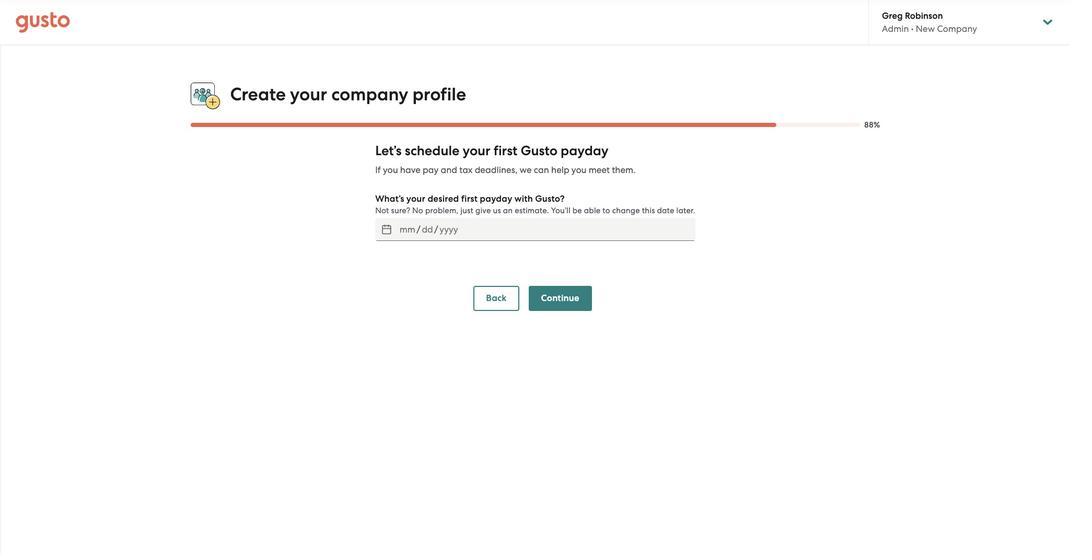 Task type: vqa. For each thing, say whether or not it's contained in the screenshot.
Info
no



Task type: describe. For each thing, give the bounding box(es) containing it.
your for desired
[[407, 194, 426, 205]]

sure?
[[391, 206, 411, 216]]

if you have pay and tax deadlines, we can help you meet them.
[[376, 165, 636, 175]]

first for payday
[[462, 194, 478, 205]]

gusto?
[[536, 194, 565, 205]]

not
[[376, 206, 389, 216]]

back
[[486, 293, 507, 304]]

problem,
[[426, 206, 459, 216]]

estimate.
[[515, 206, 550, 216]]

home image
[[16, 12, 70, 33]]

company
[[938, 24, 978, 34]]

this
[[643, 206, 656, 216]]

1 vertical spatial your
[[463, 143, 491, 159]]

meet
[[589, 165, 610, 175]]

pay
[[423, 165, 439, 175]]

2 / from the left
[[435, 224, 439, 235]]

change
[[613, 206, 640, 216]]

give
[[476, 206, 491, 216]]

admin
[[883, 24, 910, 34]]

create your company profile
[[230, 84, 467, 105]]

Year (yyyy) field
[[439, 221, 460, 238]]

schedule
[[405, 143, 460, 159]]

1 you from the left
[[383, 165, 398, 175]]

and
[[441, 165, 458, 175]]

help
[[552, 165, 570, 175]]

continue
[[542, 293, 580, 304]]

to
[[603, 206, 611, 216]]

continue button
[[529, 286, 592, 311]]

88%
[[865, 120, 881, 130]]

Day (dd) field
[[421, 221, 435, 238]]

1 / from the left
[[417, 224, 421, 235]]

if
[[376, 165, 381, 175]]

desired
[[428, 194, 459, 205]]

just
[[461, 206, 474, 216]]

can
[[534, 165, 550, 175]]



Task type: locate. For each thing, give the bounding box(es) containing it.
2 horizontal spatial your
[[463, 143, 491, 159]]

we
[[520, 165, 532, 175]]

payday up the us
[[480, 194, 513, 205]]

1 horizontal spatial you
[[572, 165, 587, 175]]

you
[[383, 165, 398, 175], [572, 165, 587, 175]]

0 horizontal spatial first
[[462, 194, 478, 205]]

0 vertical spatial payday
[[561, 143, 609, 159]]

your for company
[[290, 84, 327, 105]]

/ down no
[[417, 224, 421, 235]]

you right help
[[572, 165, 587, 175]]

1 horizontal spatial /
[[435, 224, 439, 235]]

let's
[[376, 143, 402, 159]]

you right if
[[383, 165, 398, 175]]

with
[[515, 194, 533, 205]]

us
[[493, 206, 501, 216]]

new
[[917, 24, 936, 34]]

Month (mm) field
[[399, 221, 417, 238]]

later.
[[677, 206, 696, 216]]

0 horizontal spatial your
[[290, 84, 327, 105]]

tax
[[460, 165, 473, 175]]

1 horizontal spatial your
[[407, 194, 426, 205]]

your right create
[[290, 84, 327, 105]]

an
[[503, 206, 513, 216]]

no
[[413, 206, 424, 216]]

payday up meet
[[561, 143, 609, 159]]

0 horizontal spatial /
[[417, 224, 421, 235]]

deadlines,
[[475, 165, 518, 175]]

payday
[[561, 143, 609, 159], [480, 194, 513, 205]]

your up no
[[407, 194, 426, 205]]

first
[[494, 143, 518, 159], [462, 194, 478, 205]]

greg robinson admin • new company
[[883, 10, 978, 34]]

first for gusto
[[494, 143, 518, 159]]

robinson
[[906, 10, 944, 21]]

what's your desired first payday with gusto? not sure? no problem, just give us an estimate. you'll be able to change this date later.
[[376, 194, 696, 216]]

1 vertical spatial payday
[[480, 194, 513, 205]]

be
[[573, 206, 582, 216]]

able
[[585, 206, 601, 216]]

•
[[912, 24, 914, 34]]

2 you from the left
[[572, 165, 587, 175]]

your inside what's your desired first payday with gusto? not sure? no problem, just give us an estimate. you'll be able to change this date later.
[[407, 194, 426, 205]]

first up 'just'
[[462, 194, 478, 205]]

create
[[230, 84, 286, 105]]

you'll
[[552, 206, 571, 216]]

0 vertical spatial first
[[494, 143, 518, 159]]

0 horizontal spatial payday
[[480, 194, 513, 205]]

first up if you have pay and tax deadlines, we can help you meet them.
[[494, 143, 518, 159]]

payday inside what's your desired first payday with gusto? not sure? no problem, just give us an estimate. you'll be able to change this date later.
[[480, 194, 513, 205]]

gusto
[[521, 143, 558, 159]]

0 vertical spatial your
[[290, 84, 327, 105]]

/
[[417, 224, 421, 235], [435, 224, 439, 235]]

have
[[400, 165, 421, 175]]

1 horizontal spatial payday
[[561, 143, 609, 159]]

your up tax
[[463, 143, 491, 159]]

2 vertical spatial your
[[407, 194, 426, 205]]

1 vertical spatial first
[[462, 194, 478, 205]]

date
[[658, 206, 675, 216]]

first inside what's your desired first payday with gusto? not sure? no problem, just give us an estimate. you'll be able to change this date later.
[[462, 194, 478, 205]]

profile
[[413, 84, 467, 105]]

what's
[[376, 194, 405, 205]]

them.
[[612, 165, 636, 175]]

your
[[290, 84, 327, 105], [463, 143, 491, 159], [407, 194, 426, 205]]

/ down problem, on the left top of page
[[435, 224, 439, 235]]

greg
[[883, 10, 903, 21]]

back link
[[474, 286, 520, 311]]

let's schedule your first gusto payday
[[376, 143, 609, 159]]

company
[[332, 84, 409, 105]]

0 horizontal spatial you
[[383, 165, 398, 175]]

1 horizontal spatial first
[[494, 143, 518, 159]]



